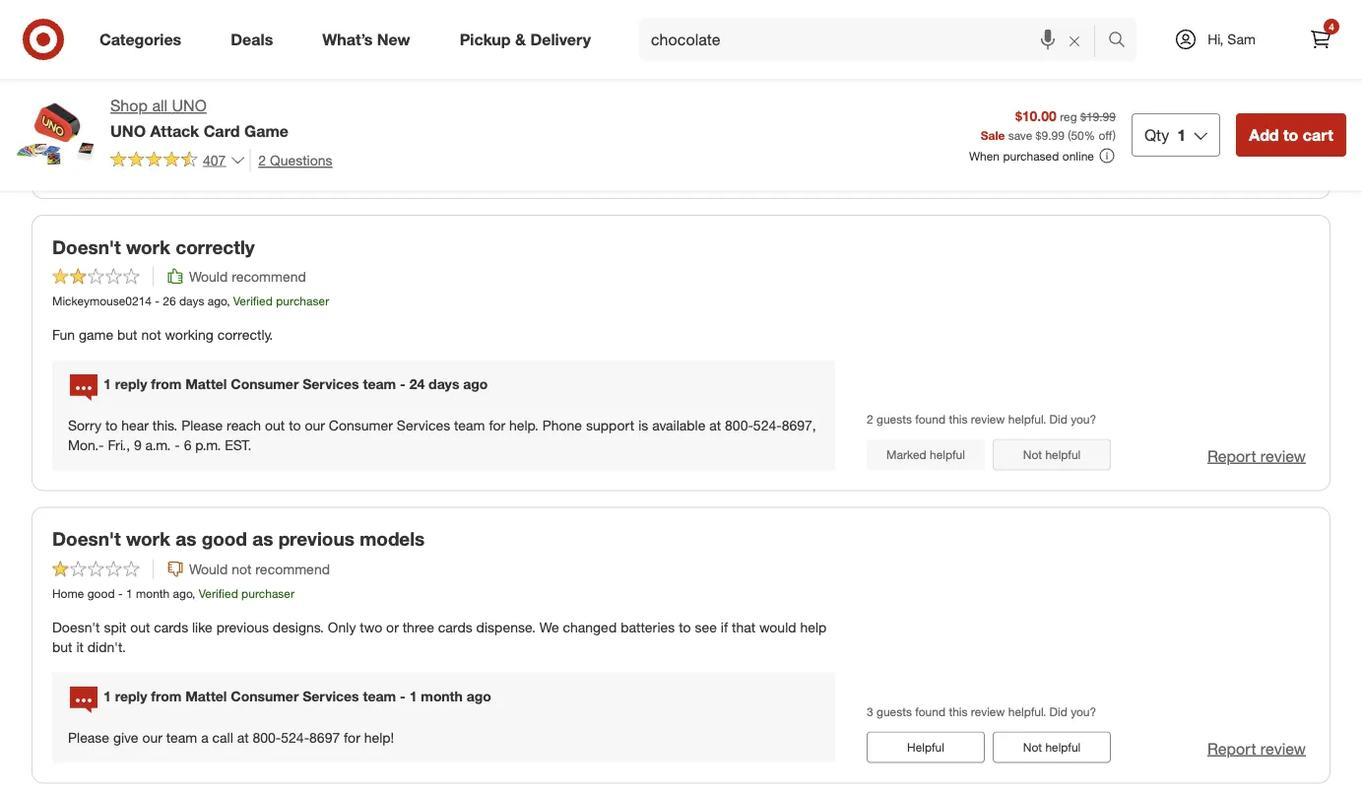 Task type: describe. For each thing, give the bounding box(es) containing it.
3
[[867, 704, 874, 719]]

old
[[651, 140, 670, 157]]

spit
[[104, 619, 126, 636]]

ago down would recommend
[[208, 294, 227, 308]]

2 cards from the left
[[438, 619, 473, 636]]

helpful?
[[993, 119, 1035, 134]]

msladawne
[[52, 82, 113, 97]]

services for doesn't work correctly
[[303, 376, 359, 393]]

1 vertical spatial our
[[142, 729, 162, 746]]

1 i from the left
[[52, 140, 56, 157]]

1 horizontal spatial ,
[[227, 294, 230, 308]]

one.
[[285, 140, 311, 157]]

1 horizontal spatial we
[[481, 140, 500, 157]]

button
[[275, 160, 315, 177]]

sam
[[1228, 31, 1256, 48]]

call
[[212, 729, 233, 746]]

0 vertical spatial did
[[867, 119, 885, 134]]

2 for 2 questions
[[259, 151, 266, 168]]

days for i had the original. now i have the 2nd one. my family loves this game. we introduced it to my 8 yr old grand daughter, she loves it too. we don't really like where the button is placed though.
[[134, 82, 159, 97]]

1 right qty
[[1178, 125, 1187, 144]]

out inside sorry to hear this. please reach out to our consumer services team for help. phone support is available at 800-524-8697, mon.- fri., 9 a.m. - 6 p.m. est.
[[265, 417, 285, 434]]

0 horizontal spatial month
[[136, 586, 170, 601]]

sale
[[981, 127, 1005, 142]]

1 cards from the left
[[154, 619, 188, 636]]

1 vertical spatial not
[[232, 561, 252, 578]]

please give our team a call at 800-524-8697 for help!
[[68, 729, 394, 746]]

0 horizontal spatial at
[[237, 729, 249, 746]]

1 vertical spatial please
[[68, 729, 109, 746]]

see
[[695, 619, 717, 636]]

ago down the doesn't work as good as previous models
[[173, 586, 192, 601]]

1 report review from the top
[[1208, 155, 1307, 174]]

0 vertical spatial purchaser
[[276, 294, 329, 308]]

sorry to hear this. please reach out to our consumer services team for help. phone support is available at 800-524-8697, mon.- fri., 9 a.m. - 6 p.m. est.
[[68, 417, 817, 454]]

find
[[911, 119, 930, 134]]

0 horizontal spatial it
[[52, 160, 60, 177]]

)
[[1113, 127, 1116, 142]]

team left 24
[[363, 376, 396, 393]]

524- inside sorry to hear this. please reach out to our consumer services team for help. phone support is available at 800-524-8697, mon.- fri., 9 a.m. - 6 p.m. est.
[[754, 417, 782, 434]]

shop all uno uno attack card game
[[110, 96, 289, 140]]

doesn't for doesn't spit out cards like previous designs. only two or three cards dispense. we changed batteries to see if that would help but it didn't.
[[52, 619, 100, 636]]

1 vertical spatial good
[[87, 586, 115, 601]]

helpful inside button
[[930, 448, 966, 463]]

1 horizontal spatial month
[[421, 688, 463, 705]]

mattel for as
[[185, 688, 227, 705]]

helpful down the 2 guests found this review helpful. did you?
[[1046, 448, 1081, 463]]

not helpful for doesn't work as good as previous models
[[1024, 741, 1081, 755]]

when purchased online
[[969, 148, 1095, 163]]

- inside msladawne - 9 days ago originally posted on shop.mattel.com / fisher-price.mattel.com
[[116, 82, 120, 97]]

give
[[113, 729, 138, 746]]

had
[[60, 140, 83, 157]]

would for as
[[189, 561, 228, 578]]

she
[[775, 140, 797, 157]]

from for correctly
[[151, 376, 182, 393]]

search
[[1100, 32, 1147, 51]]

helpful. for doesn't work as good as previous models
[[1009, 704, 1047, 719]]

on
[[143, 103, 156, 117]]

only
[[328, 619, 356, 636]]

sorry
[[68, 417, 102, 434]]

msladawne - 9 days ago originally posted on shop.mattel.com / fisher-price.mattel.com
[[52, 82, 377, 117]]

team up help!
[[363, 688, 396, 705]]

1 not helpful button from the top
[[993, 147, 1111, 179]]

purchased
[[1003, 148, 1060, 163]]

a
[[201, 729, 209, 746]]

report for doesn't work correctly
[[1208, 447, 1257, 466]]

26
[[163, 294, 176, 308]]

1 vertical spatial 800-
[[253, 729, 281, 746]]

pickup & delivery
[[460, 30, 591, 49]]

online
[[1063, 148, 1095, 163]]

24
[[410, 376, 425, 393]]

did for doesn't work as good as previous models
[[1050, 704, 1068, 719]]

3 guests found this review helpful. did you?
[[867, 704, 1097, 719]]

work for correctly
[[126, 236, 170, 258]]

this for 2
[[949, 412, 968, 427]]

price.mattel.com
[[290, 103, 377, 117]]

save
[[1009, 127, 1033, 142]]

game.
[[439, 140, 477, 157]]

delivery
[[531, 30, 591, 49]]

that
[[732, 619, 756, 636]]

not helpful button for doesn't work correctly
[[993, 440, 1111, 471]]

report for doesn't work as good as previous models
[[1208, 740, 1257, 759]]

team left a
[[166, 729, 197, 746]]

too.
[[63, 160, 87, 177]]

0 vertical spatial it
[[575, 140, 582, 157]]

1 vertical spatial purchaser
[[241, 586, 295, 601]]

1 down "doesn't spit out cards like previous designs. only two or three cards dispense. we changed batteries to see if that would help but it didn't."
[[410, 688, 417, 705]]

the right the had on the top left of the page
[[87, 140, 106, 157]]

where
[[210, 160, 248, 177]]

like inside i had the original. now i have the 2nd one. my family loves this game. we introduced it to my 8 yr old grand daughter, she loves it too. we don't really like where the button is placed though.
[[186, 160, 206, 177]]

1 up the spit
[[126, 586, 133, 601]]

my inside i had the original. now i have the 2nd one. my family loves this game. we introduced it to my 8 yr old grand daughter, she loves it too. we don't really like where the button is placed though.
[[315, 140, 334, 157]]

- inside sorry to hear this. please reach out to our consumer services team for help. phone support is available at 800-524-8697, mon.- fri., 9 a.m. - 6 p.m. est.
[[175, 437, 180, 454]]

4
[[1329, 20, 1335, 33]]

add to cart
[[1250, 125, 1334, 144]]

to inside add to cart button
[[1284, 125, 1299, 144]]

yr
[[636, 140, 647, 157]]

daughter,
[[713, 140, 771, 157]]

pickup & delivery link
[[443, 18, 616, 61]]

available
[[652, 417, 706, 434]]

previous for like
[[216, 619, 269, 636]]

1 as from the left
[[176, 528, 196, 551]]

attack
[[150, 121, 199, 140]]

for inside sorry to hear this. please reach out to our consumer services team for help. phone support is available at 800-524-8697, mon.- fri., 9 a.m. - 6 p.m. est.
[[489, 417, 506, 434]]

categories link
[[83, 18, 206, 61]]

now
[[162, 140, 190, 157]]

1 loves from the left
[[378, 140, 409, 157]]

posted
[[103, 103, 140, 117]]

dispense.
[[477, 619, 536, 636]]

marked
[[887, 448, 927, 463]]

helpful
[[908, 741, 945, 755]]

the down "2nd"
[[251, 160, 271, 177]]

previous for as
[[279, 528, 355, 551]]

shop.mattel.com
[[160, 103, 246, 117]]

9 inside msladawne - 9 days ago originally posted on shop.mattel.com / fisher-price.mattel.com
[[124, 82, 130, 97]]

found for doesn't work as good as previous models
[[916, 704, 946, 719]]

help.
[[509, 417, 539, 434]]

please inside sorry to hear this. please reach out to our consumer services team for help. phone support is available at 800-524-8697, mon.- fri., 9 a.m. - 6 p.m. est.
[[181, 417, 223, 434]]

qty
[[1145, 125, 1170, 144]]

1 not from the top
[[1024, 156, 1043, 170]]

questions
[[270, 151, 333, 168]]

to down 1 reply from mattel consumer services team - 24 days ago
[[289, 417, 301, 434]]

off
[[1099, 127, 1113, 142]]

0 vertical spatial verified
[[233, 294, 273, 308]]

helpful down 3 guests found this review helpful. did you?
[[1046, 741, 1081, 755]]

this.
[[152, 417, 178, 434]]

i had the original. now i have the 2nd one. my family loves this game. we introduced it to my 8 yr old grand daughter, she loves it too. we don't really like where the button is placed though.
[[52, 140, 832, 177]]

models
[[360, 528, 425, 551]]

card
[[204, 121, 240, 140]]

407
[[203, 151, 226, 168]]

would for correctly
[[189, 268, 228, 285]]

8
[[624, 140, 632, 157]]

qty 1
[[1145, 125, 1187, 144]]

guests for doesn't work as good as previous models
[[877, 704, 912, 719]]

marked helpful button
[[867, 440, 985, 471]]

all
[[152, 96, 168, 115]]

reach
[[227, 417, 261, 434]]

1 horizontal spatial but
[[117, 326, 137, 344]]

2 loves from the left
[[801, 140, 832, 157]]

1 vertical spatial recommend
[[255, 561, 330, 578]]

ago inside msladawne - 9 days ago originally posted on shop.mattel.com / fisher-price.mattel.com
[[162, 82, 182, 97]]

we inside "doesn't spit out cards like previous designs. only two or three cards dispense. we changed batteries to see if that would help but it didn't."
[[540, 619, 559, 636]]

/
[[249, 103, 253, 117]]

guests for doesn't work correctly
[[877, 412, 912, 427]]

to up fri., at the left bottom of the page
[[105, 417, 118, 434]]

is inside i had the original. now i have the 2nd one. my family loves this game. we introduced it to my 8 yr old grand daughter, she loves it too. we don't really like where the button is placed though.
[[319, 160, 329, 177]]

don't
[[114, 160, 145, 177]]



Task type: vqa. For each thing, say whether or not it's contained in the screenshot.
'nj' inside 7101 Tonnelle Ave, North Bergen, NJ 07047-4507 Open today: 8:00am - 11:00pm 201-520-1701
no



Task type: locate. For each thing, give the bounding box(es) containing it.
helpful right marked
[[930, 448, 966, 463]]

not helpful for doesn't work correctly
[[1024, 448, 1081, 463]]

- down "doesn't spit out cards like previous designs. only two or three cards dispense. we changed batteries to see if that would help but it didn't."
[[400, 688, 406, 705]]

from
[[151, 376, 182, 393], [151, 688, 182, 705]]

1 report from the top
[[1208, 155, 1257, 174]]

- left 6
[[175, 437, 180, 454]]

1 you? from the top
[[1071, 412, 1097, 427]]

0 horizontal spatial i
[[52, 140, 56, 157]]

2 vertical spatial days
[[429, 376, 460, 393]]

1 vertical spatial services
[[397, 417, 450, 434]]

2 report review button from the top
[[1208, 446, 1307, 468]]

cards down home good - 1 month ago , verified purchaser
[[154, 619, 188, 636]]

0 horizontal spatial uno
[[110, 121, 146, 140]]

2 as from the left
[[252, 528, 273, 551]]

3 report review button from the top
[[1208, 738, 1307, 761]]

1 helpful. from the top
[[1009, 412, 1047, 427]]

2 report from the top
[[1208, 447, 1257, 466]]

est.
[[225, 437, 252, 454]]

but inside "doesn't spit out cards like previous designs. only two or three cards dispense. we changed batteries to see if that would help but it didn't."
[[52, 639, 72, 656]]

1 vertical spatial verified
[[199, 586, 238, 601]]

0 vertical spatial report review
[[1208, 155, 1307, 174]]

though.
[[378, 160, 425, 177]]

mattel up a
[[185, 688, 227, 705]]

services up 8697
[[303, 688, 359, 705]]

loves right "she"
[[801, 140, 832, 157]]

not helpful button for doesn't work as good as previous models
[[993, 732, 1111, 764]]

cards
[[154, 619, 188, 636], [438, 619, 473, 636]]

purchaser
[[276, 294, 329, 308], [241, 586, 295, 601]]

0 vertical spatial please
[[181, 417, 223, 434]]

- up the spit
[[118, 586, 123, 601]]

you
[[888, 119, 907, 134]]

1 vertical spatial for
[[344, 729, 360, 746]]

1 vertical spatial report review button
[[1208, 446, 1307, 468]]

help
[[800, 619, 827, 636]]

2 vertical spatial did
[[1050, 704, 1068, 719]]

not for doesn't work correctly
[[1024, 448, 1043, 463]]

team left the help.
[[454, 417, 485, 434]]

consumer for doesn't work as good as previous models
[[231, 688, 299, 705]]

our inside sorry to hear this. please reach out to our consumer services team for help. phone support is available at 800-524-8697, mon.- fri., 9 a.m. - 6 p.m. est.
[[305, 417, 325, 434]]

guests right 3
[[877, 704, 912, 719]]

1 horizontal spatial 524-
[[754, 417, 782, 434]]

from for as
[[151, 688, 182, 705]]

2 inside 2 questions link
[[259, 151, 266, 168]]

for left the help.
[[489, 417, 506, 434]]

services
[[303, 376, 359, 393], [397, 417, 450, 434], [303, 688, 359, 705]]

6
[[184, 437, 192, 454]]

did for doesn't work correctly
[[1050, 412, 1068, 427]]

not down $
[[1024, 156, 1043, 170]]

0 vertical spatial work
[[126, 236, 170, 258]]

0 vertical spatial recommend
[[232, 268, 306, 285]]

0 horizontal spatial we
[[90, 160, 110, 177]]

0 vertical spatial good
[[202, 528, 247, 551]]

two
[[360, 619, 383, 636]]

1 guests from the top
[[877, 412, 912, 427]]

0 horizontal spatial out
[[130, 619, 150, 636]]

0 horizontal spatial not
[[141, 326, 161, 344]]

0 vertical spatial days
[[134, 82, 159, 97]]

2 not helpful from the top
[[1024, 448, 1081, 463]]

game
[[79, 326, 113, 344]]

3 not helpful from the top
[[1024, 741, 1081, 755]]

0 vertical spatial guests
[[877, 412, 912, 427]]

help!
[[364, 729, 394, 746]]

0 vertical spatial is
[[319, 160, 329, 177]]

What can we help you find? suggestions appear below search field
[[640, 18, 1113, 61]]

like down home good - 1 month ago , verified purchaser
[[192, 619, 213, 636]]

to inside i had the original. now i have the 2nd one. my family loves this game. we introduced it to my 8 yr old grand daughter, she loves it too. we don't really like where the button is placed though.
[[586, 140, 598, 157]]

2 helpful. from the top
[[1009, 704, 1047, 719]]

hi,
[[1208, 31, 1224, 48]]

doesn't
[[52, 236, 121, 258], [52, 528, 121, 551], [52, 619, 100, 636]]

1 vertical spatial not helpful button
[[993, 440, 1111, 471]]

1 horizontal spatial not
[[232, 561, 252, 578]]

originally
[[52, 103, 99, 117]]

not down the doesn't work as good as previous models
[[232, 561, 252, 578]]

1 vertical spatial out
[[130, 619, 150, 636]]

would
[[760, 619, 797, 636]]

mattel for correctly
[[185, 376, 227, 393]]

reply for correctly
[[115, 376, 147, 393]]

1 work from the top
[[126, 236, 170, 258]]

add
[[1250, 125, 1279, 144]]

1 vertical spatial found
[[916, 704, 946, 719]]

reply up give
[[115, 688, 147, 705]]

0 vertical spatial reply
[[115, 376, 147, 393]]

game
[[244, 121, 289, 140]]

report review button for doesn't work as good as previous models
[[1208, 738, 1307, 761]]

2 guests from the top
[[877, 704, 912, 719]]

8697
[[309, 729, 340, 746]]

2 down game
[[259, 151, 266, 168]]

found up helpful at the bottom right of the page
[[916, 704, 946, 719]]

1 vertical spatial from
[[151, 688, 182, 705]]

image of uno attack card game image
[[16, 95, 95, 173]]

report review for doesn't work as good as previous models
[[1208, 740, 1307, 759]]

this inside i had the original. now i have the 2nd one. my family loves this game. we introduced it to my 8 yr old grand daughter, she loves it too. we don't really like where the button is placed though.
[[413, 140, 435, 157]]

2 reply from the top
[[115, 688, 147, 705]]

2 horizontal spatial it
[[575, 140, 582, 157]]

0 vertical spatial not helpful button
[[993, 147, 1111, 179]]

1 vertical spatial consumer
[[329, 417, 393, 434]]

doesn't for doesn't work correctly
[[52, 236, 121, 258]]

0 horizontal spatial 524-
[[281, 729, 309, 746]]

it left my
[[575, 140, 582, 157]]

2 up marked helpful button
[[867, 412, 874, 427]]

previous left designs.
[[216, 619, 269, 636]]

1 vertical spatial is
[[639, 417, 649, 434]]

ago
[[162, 82, 182, 97], [208, 294, 227, 308], [463, 376, 488, 393], [173, 586, 192, 601], [467, 688, 491, 705]]

1 vertical spatial helpful.
[[1009, 704, 1047, 719]]

2 vertical spatial not helpful
[[1024, 741, 1081, 755]]

2 vertical spatial not
[[1024, 741, 1043, 755]]

not left working
[[141, 326, 161, 344]]

0 vertical spatial helpful.
[[1009, 412, 1047, 427]]

1 horizontal spatial at
[[710, 417, 721, 434]]

0 horizontal spatial good
[[87, 586, 115, 601]]

not helpful button down the 2 guests found this review helpful. did you?
[[993, 440, 1111, 471]]

found for doesn't work correctly
[[916, 412, 946, 427]]

407 link
[[110, 149, 246, 173]]

mickeymouse0214
[[52, 294, 152, 308]]

1 vertical spatial not helpful
[[1024, 448, 1081, 463]]

this for did
[[934, 119, 952, 134]]

1 vertical spatial month
[[421, 688, 463, 705]]

0 vertical spatial ,
[[227, 294, 230, 308]]

search button
[[1100, 18, 1147, 65]]

found up marked helpful button
[[916, 412, 946, 427]]

2 from from the top
[[151, 688, 182, 705]]

1 horizontal spatial 2
[[867, 412, 874, 427]]

would up mickeymouse0214 - 26 days ago , verified purchaser
[[189, 268, 228, 285]]

0 horizontal spatial for
[[344, 729, 360, 746]]

services inside sorry to hear this. please reach out to our consumer services team for help. phone support is available at 800-524-8697, mon.- fri., 9 a.m. - 6 p.m. est.
[[397, 417, 450, 434]]

mon.-
[[68, 437, 104, 454]]

recommend up designs.
[[255, 561, 330, 578]]

batteries
[[621, 619, 675, 636]]

found
[[916, 412, 946, 427], [916, 704, 946, 719]]

at right available
[[710, 417, 721, 434]]

1 vertical spatial we
[[90, 160, 110, 177]]

new
[[377, 30, 411, 49]]

phone
[[543, 417, 582, 434]]

- left 24
[[400, 376, 406, 393]]

from up please give our team a call at 800-524-8697 for help!
[[151, 688, 182, 705]]

1 horizontal spatial our
[[305, 417, 325, 434]]

2 questions
[[259, 151, 333, 168]]

team
[[363, 376, 396, 393], [454, 417, 485, 434], [363, 688, 396, 705], [166, 729, 197, 746]]

out inside "doesn't spit out cards like previous designs. only two or three cards dispense. we changed batteries to see if that would help but it didn't."
[[130, 619, 150, 636]]

2 doesn't from the top
[[52, 528, 121, 551]]

consumer
[[231, 376, 299, 393], [329, 417, 393, 434], [231, 688, 299, 705]]

helpful down (
[[1046, 156, 1081, 170]]

not helpful down the 2 guests found this review helpful. did you?
[[1024, 448, 1081, 463]]

for left help!
[[344, 729, 360, 746]]

purchaser down would recommend
[[276, 294, 329, 308]]

days
[[134, 82, 159, 97], [179, 294, 204, 308], [429, 376, 460, 393]]

2 mattel from the top
[[185, 688, 227, 705]]

consumer up reach
[[231, 376, 299, 393]]

2 not from the top
[[1024, 448, 1043, 463]]

from up this.
[[151, 376, 182, 393]]

we left changed
[[540, 619, 559, 636]]

2 found from the top
[[916, 704, 946, 719]]

please left give
[[68, 729, 109, 746]]

the up where
[[234, 140, 254, 157]]

1 horizontal spatial it
[[76, 639, 84, 656]]

to right the add
[[1284, 125, 1299, 144]]

- left "26"
[[155, 294, 160, 308]]

, down would recommend
[[227, 294, 230, 308]]

2
[[259, 151, 266, 168], [867, 412, 874, 427]]

1 not helpful from the top
[[1024, 156, 1081, 170]]

1 horizontal spatial i
[[194, 140, 197, 157]]

2 vertical spatial not helpful button
[[993, 732, 1111, 764]]

mattel down working
[[185, 376, 227, 393]]

this right find
[[934, 119, 952, 134]]

1 horizontal spatial uno
[[172, 96, 207, 115]]

month down "doesn't spit out cards like previous designs. only two or three cards dispense. we changed batteries to see if that would help but it didn't."
[[421, 688, 463, 705]]

0 vertical spatial but
[[117, 326, 137, 344]]

uno up attack
[[172, 96, 207, 115]]

at inside sorry to hear this. please reach out to our consumer services team for help. phone support is available at 800-524-8697, mon.- fri., 9 a.m. - 6 p.m. est.
[[710, 417, 721, 434]]

days up on
[[134, 82, 159, 97]]

-
[[116, 82, 120, 97], [155, 294, 160, 308], [400, 376, 406, 393], [175, 437, 180, 454], [118, 586, 123, 601], [400, 688, 406, 705]]

but right "game"
[[117, 326, 137, 344]]

this for 3
[[949, 704, 968, 719]]

fri.,
[[108, 437, 130, 454]]

2 i from the left
[[194, 140, 197, 157]]

days inside msladawne - 9 days ago originally posted on shop.mattel.com / fisher-price.mattel.com
[[134, 82, 159, 97]]

this up marked helpful
[[949, 412, 968, 427]]

doesn't down "home" at bottom
[[52, 619, 100, 636]]

report review for doesn't work correctly
[[1208, 447, 1307, 466]]

ago right 24
[[463, 376, 488, 393]]

like inside "doesn't spit out cards like previous designs. only two or three cards dispense. we changed batteries to see if that would help but it didn't."
[[192, 619, 213, 636]]

0 vertical spatial 2
[[259, 151, 266, 168]]

good up would not recommend
[[202, 528, 247, 551]]

1 horizontal spatial for
[[489, 417, 506, 434]]

to left see
[[679, 619, 691, 636]]

for
[[489, 417, 506, 434], [344, 729, 360, 746]]

services for doesn't work as good as previous models
[[303, 688, 359, 705]]

1 doesn't from the top
[[52, 236, 121, 258]]

my
[[52, 26, 79, 49], [315, 140, 334, 157]]

we right game.
[[481, 140, 500, 157]]

0 vertical spatial uno
[[172, 96, 207, 115]]

800- left 8697,
[[725, 417, 754, 434]]

1 vertical spatial my
[[315, 140, 334, 157]]

ago up the shop.mattel.com
[[162, 82, 182, 97]]

you? for doesn't work correctly
[[1071, 412, 1097, 427]]

correctly
[[176, 236, 255, 258]]

3 not helpful button from the top
[[993, 732, 1111, 764]]

0 vertical spatial found
[[916, 412, 946, 427]]

3 doesn't from the top
[[52, 619, 100, 636]]

helpful.
[[1009, 412, 1047, 427], [1009, 704, 1047, 719]]

2 vertical spatial services
[[303, 688, 359, 705]]

0 horizontal spatial loves
[[378, 140, 409, 157]]

have
[[201, 140, 230, 157]]

ago down "doesn't spit out cards like previous designs. only two or three cards dispense. we changed batteries to see if that would help but it didn't."
[[467, 688, 491, 705]]

doesn't inside "doesn't spit out cards like previous designs. only two or three cards dispense. we changed batteries to see if that would help but it didn't."
[[52, 619, 100, 636]]

0 horizontal spatial previous
[[216, 619, 269, 636]]

fun game but not working correctly.
[[52, 326, 273, 344]]

0 vertical spatial not
[[1024, 156, 1043, 170]]

p.m.
[[195, 437, 221, 454]]

1 vertical spatial work
[[126, 528, 170, 551]]

is inside sorry to hear this. please reach out to our consumer services team for help. phone support is available at 800-524-8697, mon.- fri., 9 a.m. - 6 p.m. est.
[[639, 417, 649, 434]]

verified down would recommend
[[233, 294, 273, 308]]

1 down didn't.
[[103, 688, 111, 705]]

this up though.
[[413, 140, 435, 157]]

not helpful button down 3 guests found this review helpful. did you?
[[993, 732, 1111, 764]]

0 vertical spatial not helpful
[[1024, 156, 1081, 170]]

3 report from the top
[[1208, 740, 1257, 759]]

our
[[305, 417, 325, 434], [142, 729, 162, 746]]

would down the doesn't work as good as previous models
[[189, 561, 228, 578]]

not helpful button down 9.99
[[993, 147, 1111, 179]]

days right "26"
[[179, 294, 204, 308]]

at right call
[[237, 729, 249, 746]]

1 down "game"
[[103, 376, 111, 393]]

4 link
[[1300, 18, 1343, 61]]

it left too.
[[52, 160, 60, 177]]

cards right three
[[438, 619, 473, 636]]

0 vertical spatial previous
[[279, 528, 355, 551]]

1 vertical spatial 524-
[[281, 729, 309, 746]]

good right "home" at bottom
[[87, 586, 115, 601]]

2 report review from the top
[[1208, 447, 1307, 466]]

1 vertical spatial 9
[[134, 437, 142, 454]]

but left didn't.
[[52, 639, 72, 656]]

doesn't spit out cards like previous designs. only two or three cards dispense. we changed batteries to see if that would help but it didn't.
[[52, 619, 827, 656]]

out right reach
[[265, 417, 285, 434]]

really
[[149, 160, 182, 177]]

marked helpful
[[887, 448, 966, 463]]

home
[[52, 586, 84, 601]]

you? for doesn't work as good as previous models
[[1071, 704, 1097, 719]]

1 vertical spatial report review
[[1208, 447, 1307, 466]]

0 vertical spatial would
[[189, 268, 228, 285]]

home good - 1 month ago , verified purchaser
[[52, 586, 295, 601]]

placed
[[333, 160, 375, 177]]

is right button
[[319, 160, 329, 177]]

consumer inside sorry to hear this. please reach out to our consumer services team for help. phone support is available at 800-524-8697, mon.- fri., 9 a.m. - 6 p.m. est.
[[329, 417, 393, 434]]

work for as
[[126, 528, 170, 551]]

1 reply from the top
[[115, 376, 147, 393]]

not for doesn't work as good as previous models
[[1024, 741, 1043, 755]]

to left my
[[586, 140, 598, 157]]

1 found from the top
[[916, 412, 946, 427]]

1 report review button from the top
[[1208, 153, 1307, 176]]

800- inside sorry to hear this. please reach out to our consumer services team for help. phone support is available at 800-524-8697, mon.- fri., 9 a.m. - 6 p.m. est.
[[725, 417, 754, 434]]

reply
[[115, 376, 147, 393], [115, 688, 147, 705]]

doesn't for doesn't work as good as previous models
[[52, 528, 121, 551]]

purchaser down would not recommend
[[241, 586, 295, 601]]

it inside "doesn't spit out cards like previous designs. only two or three cards dispense. we changed batteries to see if that would help but it didn't."
[[76, 639, 84, 656]]

1 horizontal spatial out
[[265, 417, 285, 434]]

2 not helpful button from the top
[[993, 440, 1111, 471]]

would not recommend
[[189, 561, 330, 578]]

team inside sorry to hear this. please reach out to our consumer services team for help. phone support is available at 800-524-8697, mon.- fri., 9 a.m. - 6 p.m. est.
[[454, 417, 485, 434]]

guests up marked
[[877, 412, 912, 427]]

uno down posted
[[110, 121, 146, 140]]

services down 24
[[397, 417, 450, 434]]

1 vertical spatial at
[[237, 729, 249, 746]]

1 vertical spatial doesn't
[[52, 528, 121, 551]]

0 horizontal spatial 2
[[259, 151, 266, 168]]

report review button
[[1208, 153, 1307, 176], [1208, 446, 1307, 468], [1208, 738, 1307, 761]]

not down 3 guests found this review helpful. did you?
[[1024, 741, 1043, 755]]

2 horizontal spatial days
[[429, 376, 460, 393]]

2 horizontal spatial we
[[540, 619, 559, 636]]

reply up hear
[[115, 376, 147, 393]]

1 horizontal spatial good
[[202, 528, 247, 551]]

not down the 2 guests found this review helpful. did you?
[[1024, 448, 1043, 463]]

this up helpful button
[[949, 704, 968, 719]]

2 vertical spatial report review
[[1208, 740, 1307, 759]]

doesn't work as good as previous models
[[52, 528, 425, 551]]

1 vertical spatial but
[[52, 639, 72, 656]]

helpful. for doesn't work correctly
[[1009, 412, 1047, 427]]

0 vertical spatial for
[[489, 417, 506, 434]]

0 vertical spatial consumer
[[231, 376, 299, 393]]

pickup
[[460, 30, 511, 49]]

1 horizontal spatial as
[[252, 528, 273, 551]]

is right support
[[639, 417, 649, 434]]

what's
[[322, 30, 373, 49]]

days for ,
[[179, 294, 204, 308]]

work up home good - 1 month ago , verified purchaser
[[126, 528, 170, 551]]

report review button for doesn't work correctly
[[1208, 446, 1307, 468]]

if
[[721, 619, 728, 636]]

2 vertical spatial report
[[1208, 740, 1257, 759]]

2 for 2 guests found this review helpful. did you?
[[867, 412, 874, 427]]

0 horizontal spatial my
[[52, 26, 79, 49]]

shop
[[110, 96, 148, 115]]

1 horizontal spatial loves
[[801, 140, 832, 157]]

,
[[227, 294, 230, 308], [192, 586, 195, 601]]

800-
[[725, 417, 754, 434], [253, 729, 281, 746]]

report
[[1208, 155, 1257, 174], [1208, 447, 1257, 466], [1208, 740, 1257, 759]]

$19.99
[[1081, 109, 1116, 124]]

fisher-
[[256, 103, 290, 117]]

2 you? from the top
[[1071, 704, 1097, 719]]

1 from from the top
[[151, 376, 182, 393]]

1 vertical spatial not
[[1024, 448, 1043, 463]]

2 vertical spatial we
[[540, 619, 559, 636]]

1 reply from mattel consumer services team - 24 days ago
[[103, 376, 488, 393]]

consumer for doesn't work correctly
[[231, 376, 299, 393]]

$10.00 reg $19.99 sale save $ 9.99 ( 50 % off )
[[981, 107, 1116, 142]]

verified down would not recommend
[[199, 586, 238, 601]]

1 vertical spatial previous
[[216, 619, 269, 636]]

working
[[165, 326, 214, 344]]

to inside "doesn't spit out cards like previous designs. only two or three cards dispense. we changed batteries to see if that would help but it didn't."
[[679, 619, 691, 636]]

3 report review from the top
[[1208, 740, 1307, 759]]

changed
[[563, 619, 617, 636]]

(
[[1068, 127, 1071, 142]]

0 horizontal spatial ,
[[192, 586, 195, 601]]

1 would from the top
[[189, 268, 228, 285]]

0 vertical spatial from
[[151, 376, 182, 393]]

reply for as
[[115, 688, 147, 705]]

3 not from the top
[[1024, 741, 1043, 755]]

would recommend
[[189, 268, 306, 285]]

i left the had on the top left of the page
[[52, 140, 56, 157]]

2 work from the top
[[126, 528, 170, 551]]

work up "26"
[[126, 236, 170, 258]]

not helpful down 9.99
[[1024, 156, 1081, 170]]

9 inside sorry to hear this. please reach out to our consumer services team for help. phone support is available at 800-524-8697, mon.- fri., 9 a.m. - 6 p.m. est.
[[134, 437, 142, 454]]

1 vertical spatial uno
[[110, 121, 146, 140]]

previous inside "doesn't spit out cards like previous designs. only two or three cards dispense. we changed batteries to see if that would help but it didn't."
[[216, 619, 269, 636]]

our right give
[[142, 729, 162, 746]]

524- right available
[[754, 417, 782, 434]]

1 mattel from the top
[[185, 376, 227, 393]]

- up posted
[[116, 82, 120, 97]]

2 would from the top
[[189, 561, 228, 578]]

1 vertical spatial would
[[189, 561, 228, 578]]

0 horizontal spatial 9
[[124, 82, 130, 97]]

original.
[[110, 140, 158, 157]]

0 horizontal spatial cards
[[154, 619, 188, 636]]

0 vertical spatial report
[[1208, 155, 1257, 174]]

524- down 1 reply from mattel consumer services team - 1 month ago
[[281, 729, 309, 746]]

2 vertical spatial consumer
[[231, 688, 299, 705]]

my right one.
[[315, 140, 334, 157]]

grand
[[674, 140, 710, 157]]

reg
[[1060, 109, 1078, 124]]

what's new link
[[306, 18, 435, 61]]

family
[[338, 140, 374, 157]]

hi, sam
[[1208, 31, 1256, 48]]

month
[[136, 586, 170, 601], [421, 688, 463, 705]]

as up home good - 1 month ago , verified purchaser
[[176, 528, 196, 551]]

1 reply from mattel consumer services team - 1 month ago
[[103, 688, 491, 705]]

1 vertical spatial days
[[179, 294, 204, 308]]

but
[[117, 326, 137, 344], [52, 639, 72, 656]]

i
[[52, 140, 56, 157], [194, 140, 197, 157]]

is
[[319, 160, 329, 177], [639, 417, 649, 434]]



